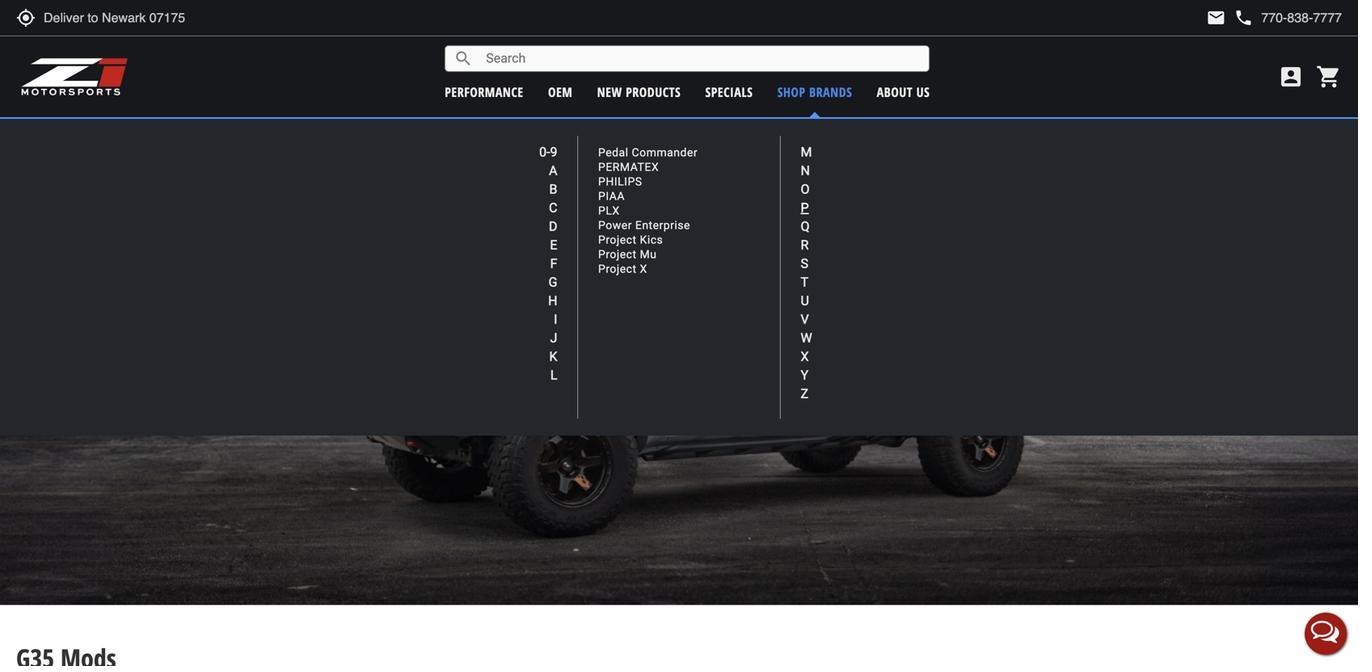 Task type: describe. For each thing, give the bounding box(es) containing it.
9
[[550, 144, 557, 160]]

permatex
[[598, 160, 659, 174]]

shop
[[778, 83, 806, 101]]

p
[[801, 200, 809, 215]]

phone
[[1234, 8, 1253, 27]]

x inside m n o p q r s t u v w x y z
[[801, 349, 809, 364]]

0-
[[539, 144, 550, 160]]

(change model)
[[747, 126, 819, 141]]

pedal commander link
[[598, 146, 698, 159]]

brands
[[809, 83, 852, 101]]

0-9 a b c d e f g h i j k l
[[539, 144, 557, 383]]

k
[[549, 349, 557, 364]]

f
[[550, 256, 557, 271]]

specials
[[705, 83, 753, 101]]

oem link
[[548, 83, 573, 101]]

x inside the pedal commander permatex philips piaa plx power enterprise project kics project mu project x
[[640, 262, 647, 276]]

w
[[801, 330, 812, 346]]

pedal
[[598, 146, 629, 159]]

mu
[[640, 248, 657, 261]]

my_location
[[16, 8, 36, 27]]

oem
[[548, 83, 573, 101]]

permatex link
[[598, 160, 659, 174]]

s
[[801, 256, 809, 271]]

shop brands link
[[778, 83, 852, 101]]

new products
[[597, 83, 681, 101]]

a
[[549, 163, 557, 178]]

g
[[549, 274, 557, 290]]

mail link
[[1207, 8, 1226, 27]]

win this truck shop now to get automatically entered image
[[0, 139, 1358, 605]]

r
[[801, 237, 809, 253]]

z1 motorsports logo image
[[20, 57, 129, 97]]

shop brands
[[778, 83, 852, 101]]

Search search field
[[473, 46, 929, 71]]

h
[[548, 293, 557, 308]]

2 project from the top
[[598, 248, 637, 261]]

(change
[[747, 126, 784, 141]]

j
[[550, 330, 557, 346]]

us
[[917, 83, 930, 101]]

about us link
[[877, 83, 930, 101]]

z
[[801, 386, 809, 401]]

n
[[801, 163, 810, 178]]

philips link
[[598, 175, 642, 188]]

v
[[801, 312, 809, 327]]

account_box
[[1278, 64, 1304, 90]]

c
[[549, 200, 557, 215]]

commander
[[632, 146, 698, 159]]

project mu link
[[598, 248, 657, 261]]

o
[[801, 182, 810, 197]]

new products link
[[597, 83, 681, 101]]

account_box link
[[1274, 64, 1308, 90]]

u
[[801, 293, 809, 308]]

shopping_cart link
[[1312, 64, 1342, 90]]

specials link
[[705, 83, 753, 101]]

philips
[[598, 175, 642, 188]]



Task type: vqa. For each thing, say whether or not it's contained in the screenshot.
the leftmost vehicle
no



Task type: locate. For each thing, give the bounding box(es) containing it.
x
[[640, 262, 647, 276], [801, 349, 809, 364]]

project up project x link
[[598, 248, 637, 261]]

l
[[551, 367, 557, 383]]

power enterprise link
[[598, 219, 690, 232]]

1 vertical spatial project
[[598, 248, 637, 261]]

project x link
[[598, 262, 647, 276]]

mail phone
[[1207, 8, 1253, 27]]

plx link
[[598, 204, 620, 217]]

1 vertical spatial x
[[801, 349, 809, 364]]

project down project mu link
[[598, 262, 637, 276]]

'tis the season spread some cheer with our massive selection of z1 products image
[[0, 0, 1358, 112]]

y
[[801, 367, 809, 383]]

piaa
[[598, 189, 625, 203]]

project down power
[[598, 233, 637, 246]]

3 project from the top
[[598, 262, 637, 276]]

phone link
[[1234, 8, 1342, 27]]

e
[[550, 237, 557, 253]]

kics
[[640, 233, 663, 246]]

0 vertical spatial x
[[640, 262, 647, 276]]

plx
[[598, 204, 620, 217]]

1 horizontal spatial x
[[801, 349, 809, 364]]

d
[[549, 219, 557, 234]]

mail
[[1207, 8, 1226, 27]]

m
[[801, 144, 812, 160]]

about
[[877, 83, 913, 101]]

q
[[801, 219, 810, 234]]

piaa link
[[598, 189, 625, 203]]

search
[[454, 49, 473, 68]]

products
[[626, 83, 681, 101]]

project
[[598, 233, 637, 246], [598, 248, 637, 261], [598, 262, 637, 276]]

(change model) link
[[747, 126, 819, 141]]

performance
[[445, 83, 524, 101]]

m n o p q r s t u v w x y z
[[801, 144, 812, 401]]

performance link
[[445, 83, 524, 101]]

power
[[598, 219, 632, 232]]

x up y
[[801, 349, 809, 364]]

about us
[[877, 83, 930, 101]]

model)
[[787, 126, 819, 141]]

pedal commander permatex philips piaa plx power enterprise project kics project mu project x
[[598, 146, 698, 276]]

0 horizontal spatial x
[[640, 262, 647, 276]]

t
[[801, 274, 809, 290]]

1 project from the top
[[598, 233, 637, 246]]

b
[[549, 182, 557, 197]]

2 vertical spatial project
[[598, 262, 637, 276]]

0 vertical spatial project
[[598, 233, 637, 246]]

enterprise
[[635, 219, 690, 232]]

x down mu
[[640, 262, 647, 276]]

new
[[597, 83, 622, 101]]

shopping_cart
[[1316, 64, 1342, 90]]

project kics link
[[598, 233, 663, 246]]

i
[[554, 312, 557, 327]]



